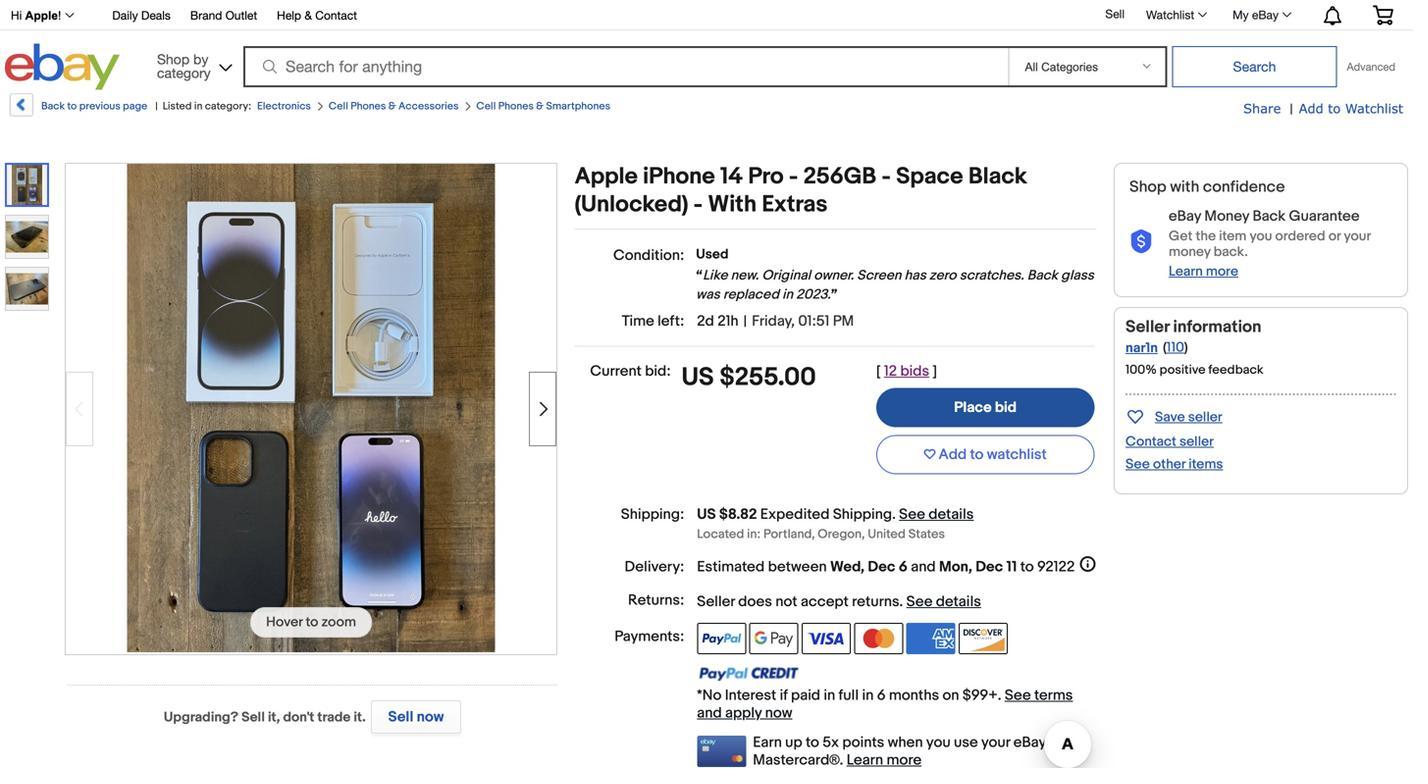 Task type: describe. For each thing, give the bounding box(es) containing it.
0 horizontal spatial sell
[[241, 710, 265, 726]]

| inside the us $255.00 main content
[[744, 313, 747, 330]]

0 vertical spatial see details link
[[899, 506, 974, 524]]

between
[[768, 558, 827, 576]]

sell link
[[1097, 7, 1134, 21]]

you inside ebay money back guarantee get the item you ordered or your money back. learn more
[[1250, 228, 1272, 245]]

92122
[[1037, 558, 1075, 576]]

guarantee
[[1289, 208, 1360, 225]]

back.
[[1214, 244, 1248, 261]]

110 link
[[1167, 340, 1184, 356]]

watchlist
[[987, 446, 1047, 464]]

confidence
[[1203, 178, 1285, 197]]

current
[[590, 363, 642, 380]]

to right 11
[[1020, 558, 1034, 576]]

use
[[954, 734, 978, 752]]

now inside see terms and apply now
[[765, 705, 793, 722]]

mastercard®.
[[753, 752, 843, 768]]

more
[[1206, 263, 1239, 280]]

5x
[[823, 734, 839, 752]]

with
[[708, 191, 757, 219]]

returns:
[[628, 592, 684, 609]]

add to watchlist link
[[1299, 100, 1403, 118]]

has
[[905, 267, 926, 284]]

shipping
[[833, 506, 892, 524]]

watchlist inside share | add to watchlist
[[1345, 101, 1403, 116]]

to inside button
[[970, 446, 984, 464]]

advanced
[[1347, 60, 1396, 73]]

trade
[[317, 710, 351, 726]]

delivery:
[[625, 558, 684, 576]]

you inside earn up to 5x points when you use your ebay mastercard®.
[[926, 734, 951, 752]]

)
[[1184, 340, 1188, 356]]

ebay inside the account navigation
[[1252, 8, 1279, 22]]

cell phones & smartphones
[[476, 100, 610, 113]]

cell for cell phones & smartphones
[[476, 100, 496, 113]]

back to previous page link
[[8, 93, 147, 124]]

sell now
[[388, 709, 444, 726]]

share | add to watchlist
[[1244, 101, 1403, 118]]

ebay inside earn up to 5x points when you use your ebay mastercard®.
[[1014, 734, 1046, 752]]

phones for smartphones
[[498, 100, 534, 113]]

hi
[[11, 9, 22, 22]]

category
[[157, 65, 211, 81]]

1 horizontal spatial -
[[789, 163, 798, 191]]

back inside " like new. original owner. screen has zero scratches. back glass was replaced in 2023.
[[1027, 267, 1058, 284]]

see up american express image
[[906, 593, 933, 611]]

& inside the account navigation
[[305, 8, 312, 22]]

"
[[696, 267, 703, 284]]

smartphones
[[546, 100, 610, 113]]

save
[[1155, 409, 1185, 426]]

see inside see terms and apply now
[[1005, 687, 1031, 705]]

| listed in category:
[[155, 100, 251, 113]]

months
[[889, 687, 939, 705]]

your shopping cart image
[[1372, 5, 1395, 25]]

terms
[[1034, 687, 1073, 705]]

1 horizontal spatial .
[[899, 593, 903, 611]]

points
[[842, 734, 885, 752]]

cell phones & accessories link
[[329, 100, 459, 113]]

apple inside the account navigation
[[25, 9, 58, 22]]

100%
[[1126, 363, 1157, 378]]

it,
[[268, 710, 280, 726]]

phones for accessories
[[351, 100, 386, 113]]

used
[[696, 246, 729, 263]]

on
[[943, 687, 959, 705]]

feedback
[[1209, 363, 1264, 378]]

seller for contact
[[1180, 434, 1214, 450]]

back inside ebay money back guarantee get the item you ordered or your money back. learn more
[[1253, 208, 1286, 225]]

accept
[[801, 593, 849, 611]]

12 bids link
[[884, 363, 929, 380]]

by
[[193, 51, 208, 67]]

& for cell phones & smartphones
[[536, 100, 544, 113]]

with
[[1170, 178, 1200, 197]]

contact inside contact seller see other items
[[1126, 434, 1177, 450]]

replaced
[[723, 287, 779, 303]]

electronics link
[[257, 100, 311, 113]]

12
[[884, 363, 897, 380]]

apply
[[725, 705, 762, 722]]

" like new. original owner. screen has zero scratches. back glass was replaced in 2023.
[[696, 267, 1094, 303]]

your inside ebay money back guarantee get the item you ordered or your money back. learn more
[[1344, 228, 1371, 245]]

discover image
[[959, 623, 1008, 655]]

0 horizontal spatial -
[[694, 191, 703, 219]]

and inside see terms and apply now
[[697, 705, 722, 722]]

master card image
[[854, 623, 903, 655]]

apple iphone 14 pro - 256gb - space black (unlocked) - with extras - picture 1 of 3 image
[[127, 162, 495, 652]]

2023.
[[796, 287, 831, 303]]

bids
[[900, 363, 929, 380]]

zero
[[929, 267, 956, 284]]

picture 1 of 3 image
[[7, 165, 47, 205]]

contact seller link
[[1126, 434, 1214, 450]]

brand outlet link
[[190, 5, 257, 27]]

iphone
[[643, 163, 715, 191]]

scratches.
[[960, 267, 1024, 284]]

sell now link
[[366, 701, 461, 734]]

shop for shop by category
[[157, 51, 190, 67]]

in left full
[[824, 687, 835, 705]]

when
[[888, 734, 923, 752]]

ebay inside ebay money back guarantee get the item you ordered or your money back. learn more
[[1169, 208, 1201, 225]]

share
[[1244, 101, 1281, 116]]

us $255.00 main content
[[575, 163, 1098, 768]]

(
[[1163, 340, 1167, 356]]

visa image
[[802, 623, 851, 655]]

cell phones & smartphones link
[[476, 100, 610, 113]]

see terms and apply now
[[697, 687, 1073, 722]]

my ebay
[[1233, 8, 1279, 22]]

place
[[954, 399, 992, 417]]

1 vertical spatial details
[[936, 593, 981, 611]]

mon,
[[939, 558, 972, 576]]

1 horizontal spatial 6
[[899, 558, 908, 576]]

learn
[[1169, 263, 1203, 280]]

in right 'listed'
[[194, 100, 203, 113]]

seller information nar1n ( 110 ) 100% positive feedback
[[1126, 317, 1264, 378]]

us for us $8.82 expedited shipping . see details located in: portland, oregon, united states
[[697, 506, 716, 524]]

place bid
[[954, 399, 1017, 417]]

11
[[1007, 558, 1017, 576]]

apple inside apple iphone 14 pro - 256gb - space black (unlocked) - with extras
[[575, 163, 638, 191]]

to inside share | add to watchlist
[[1328, 101, 1341, 116]]

place bid button
[[876, 388, 1095, 427]]

ebay mastercard image
[[697, 736, 746, 767]]

2 dec from the left
[[976, 558, 1003, 576]]

or
[[1329, 228, 1341, 245]]

us $255.00
[[682, 363, 816, 393]]

seller for save
[[1188, 409, 1223, 426]]

2d 21h | friday, 01:51 pm
[[697, 313, 854, 330]]

0 vertical spatial and
[[911, 558, 936, 576]]



Task type: locate. For each thing, give the bounding box(es) containing it.
[
[[876, 363, 881, 380]]

0 horizontal spatial cell
[[329, 100, 348, 113]]

1 vertical spatial ebay
[[1169, 208, 1201, 225]]

contact up 'other'
[[1126, 434, 1177, 450]]

shop by category button
[[148, 44, 236, 86]]

ebay right my
[[1252, 8, 1279, 22]]

positive
[[1160, 363, 1206, 378]]

1 horizontal spatial contact
[[1126, 434, 1177, 450]]

and
[[911, 558, 936, 576], [697, 705, 722, 722]]

seller inside seller information nar1n ( 110 ) 100% positive feedback
[[1126, 317, 1170, 338]]

sell left it,
[[241, 710, 265, 726]]

1 horizontal spatial now
[[765, 705, 793, 722]]

phones left smartphones
[[498, 100, 534, 113]]

friday,
[[752, 313, 795, 330]]

apple iphone 14 pro - 256gb - space black (unlocked) - with extras
[[575, 163, 1027, 219]]

shop inside shop by category
[[157, 51, 190, 67]]

contact
[[315, 8, 357, 22], [1126, 434, 1177, 450]]

us right bid:
[[682, 363, 714, 393]]

oregon,
[[818, 527, 865, 542]]

electronics
[[257, 100, 311, 113]]

does
[[738, 593, 772, 611]]

watchlist link
[[1135, 3, 1216, 26]]

details inside us $8.82 expedited shipping . see details located in: portland, oregon, united states
[[929, 506, 974, 524]]

1 vertical spatial apple
[[575, 163, 638, 191]]

0 horizontal spatial your
[[981, 734, 1010, 752]]

brand outlet
[[190, 8, 257, 22]]

add to watchlist
[[939, 446, 1047, 464]]

1 vertical spatial back
[[1253, 208, 1286, 225]]

original
[[762, 267, 811, 284]]

like
[[703, 267, 728, 284]]

0 horizontal spatial dec
[[868, 558, 895, 576]]

sell inside the account navigation
[[1105, 7, 1125, 21]]

us up the located at the bottom of the page
[[697, 506, 716, 524]]

back left previous
[[41, 100, 65, 113]]

0 vertical spatial ebay
[[1252, 8, 1279, 22]]

. down estimated between wed, dec 6 and mon, dec 11 to 92122
[[899, 593, 903, 611]]

0 horizontal spatial you
[[926, 734, 951, 752]]

1 vertical spatial shop
[[1130, 178, 1167, 197]]

2 horizontal spatial -
[[882, 163, 891, 191]]

other
[[1153, 456, 1186, 473]]

pro
[[748, 163, 784, 191]]

watchlist inside watchlist 'link'
[[1146, 8, 1194, 22]]

1 vertical spatial us
[[697, 506, 716, 524]]

None submit
[[1172, 46, 1337, 87]]

now right it.
[[417, 709, 444, 726]]

.
[[892, 506, 896, 524], [899, 593, 903, 611]]

0 vertical spatial back
[[41, 100, 65, 113]]

| right share button
[[1290, 101, 1293, 118]]

your right use
[[981, 734, 1010, 752]]

details down mon,
[[936, 593, 981, 611]]

0 vertical spatial your
[[1344, 228, 1371, 245]]

nar1n link
[[1126, 340, 1158, 357]]

0 horizontal spatial .
[[892, 506, 896, 524]]

previous
[[79, 100, 120, 113]]

see details link
[[899, 506, 974, 524], [906, 593, 981, 611]]

add right share
[[1299, 101, 1324, 116]]

sell for sell now
[[388, 709, 413, 726]]

0 horizontal spatial shop
[[157, 51, 190, 67]]

(unlocked)
[[575, 191, 688, 219]]

1 phones from the left
[[351, 100, 386, 113]]

in inside " like new. original owner. screen has zero scratches. back glass was replaced in 2023.
[[782, 287, 793, 303]]

1 horizontal spatial shop
[[1130, 178, 1167, 197]]

bid:
[[645, 363, 671, 380]]

seller inside the us $255.00 main content
[[697, 593, 735, 611]]

cell for cell phones & accessories
[[329, 100, 348, 113]]

0 vertical spatial apple
[[25, 9, 58, 22]]

to left 5x
[[806, 734, 819, 752]]

cell phones & accessories
[[329, 100, 459, 113]]

1 vertical spatial your
[[981, 734, 1010, 752]]

[ 12 bids ]
[[876, 363, 937, 380]]

seller up items
[[1180, 434, 1214, 450]]

21h
[[718, 313, 739, 330]]

in down original
[[782, 287, 793, 303]]

to left previous
[[67, 100, 77, 113]]

in right full
[[862, 687, 874, 705]]

0 vertical spatial 6
[[899, 558, 908, 576]]

see left terms
[[1005, 687, 1031, 705]]

2 horizontal spatial sell
[[1105, 7, 1125, 21]]

help
[[277, 8, 301, 22]]

- right pro
[[789, 163, 798, 191]]

don't
[[283, 710, 314, 726]]

nar1n
[[1126, 340, 1158, 357]]

0 horizontal spatial add
[[939, 446, 967, 464]]

seller up nar1n link
[[1126, 317, 1170, 338]]

1 horizontal spatial seller
[[1126, 317, 1170, 338]]

| right 21h
[[744, 313, 747, 330]]

2 phones from the left
[[498, 100, 534, 113]]

to down advanced link
[[1328, 101, 1341, 116]]

1 horizontal spatial you
[[1250, 228, 1272, 245]]

save seller button
[[1126, 405, 1223, 428]]

0 vertical spatial shop
[[157, 51, 190, 67]]

watchlist right sell link
[[1146, 8, 1194, 22]]

1 horizontal spatial and
[[911, 558, 936, 576]]

your inside earn up to 5x points when you use your ebay mastercard®.
[[981, 734, 1010, 752]]

pm
[[833, 313, 854, 330]]

shipping:
[[621, 506, 684, 524]]

seller inside contact seller see other items
[[1180, 434, 1214, 450]]

shop by category
[[157, 51, 211, 81]]

0 vertical spatial seller
[[1188, 409, 1223, 426]]

seller inside button
[[1188, 409, 1223, 426]]

0 horizontal spatial apple
[[25, 9, 58, 22]]

see inside us $8.82 expedited shipping . see details located in: portland, oregon, united states
[[899, 506, 925, 524]]

accessories
[[398, 100, 459, 113]]

shop by category banner
[[0, 0, 1408, 95]]

1 horizontal spatial ebay
[[1169, 208, 1201, 225]]

ebay money back guarantee get the item you ordered or your money back. learn more
[[1169, 208, 1371, 280]]

see inside contact seller see other items
[[1126, 456, 1150, 473]]

1 horizontal spatial add
[[1299, 101, 1324, 116]]

sell for sell
[[1105, 7, 1125, 21]]

. inside us $8.82 expedited shipping . see details located in: portland, oregon, united states
[[892, 506, 896, 524]]

1 vertical spatial .
[[899, 593, 903, 611]]

1 horizontal spatial back
[[1027, 267, 1058, 284]]

watchlist
[[1146, 8, 1194, 22], [1345, 101, 1403, 116]]

0 horizontal spatial contact
[[315, 8, 357, 22]]

add inside button
[[939, 446, 967, 464]]

0 vertical spatial seller
[[1126, 317, 1170, 338]]

1 vertical spatial add
[[939, 446, 967, 464]]

your right or
[[1344, 228, 1371, 245]]

money
[[1169, 244, 1211, 261]]

it.
[[354, 710, 366, 726]]

you right item
[[1250, 228, 1272, 245]]

shop with confidence
[[1130, 178, 1285, 197]]

1 dec from the left
[[868, 558, 895, 576]]

1 vertical spatial contact
[[1126, 434, 1177, 450]]

0 horizontal spatial and
[[697, 705, 722, 722]]

0 horizontal spatial seller
[[697, 593, 735, 611]]

1 vertical spatial see details link
[[906, 593, 981, 611]]

1 vertical spatial 6
[[877, 687, 886, 705]]

us for us $255.00
[[682, 363, 714, 393]]

1 vertical spatial seller
[[1180, 434, 1214, 450]]

add down place
[[939, 446, 967, 464]]

shop for shop with confidence
[[1130, 178, 1167, 197]]

picture 2 of 3 image
[[6, 216, 48, 258]]

1 horizontal spatial |
[[744, 313, 747, 330]]

& left accessories
[[388, 100, 396, 113]]

united
[[868, 527, 906, 542]]

1 cell from the left
[[329, 100, 348, 113]]

in
[[194, 100, 203, 113], [782, 287, 793, 303], [824, 687, 835, 705], [862, 687, 874, 705]]

google pay image
[[749, 623, 799, 655]]

| left 'listed'
[[155, 100, 158, 113]]

earn
[[753, 734, 782, 752]]

with details__icon image
[[1130, 230, 1153, 254]]

located
[[697, 527, 744, 542]]

not
[[776, 593, 798, 611]]

time left:
[[622, 313, 684, 330]]

paypal image
[[697, 623, 746, 655]]

0 horizontal spatial watchlist
[[1146, 8, 1194, 22]]

see left 'other'
[[1126, 456, 1150, 473]]

sell left watchlist 'link'
[[1105, 7, 1125, 21]]

full
[[839, 687, 859, 705]]

account navigation
[[0, 0, 1408, 30]]

dec down united
[[868, 558, 895, 576]]

outlet
[[225, 8, 257, 22]]

- left the with
[[694, 191, 703, 219]]

learn more link
[[1169, 263, 1239, 280]]

& for cell phones & accessories
[[388, 100, 396, 113]]

and left mon,
[[911, 558, 936, 576]]

back up ordered
[[1253, 208, 1286, 225]]

us inside us $8.82 expedited shipping . see details located in: portland, oregon, united states
[[697, 506, 716, 524]]

seller right save
[[1188, 409, 1223, 426]]

]
[[933, 363, 937, 380]]

sell inside 'sell now' link
[[388, 709, 413, 726]]

*no interest if paid in full in 6 months on $99+.
[[697, 687, 1005, 705]]

0 horizontal spatial now
[[417, 709, 444, 726]]

0 horizontal spatial &
[[305, 8, 312, 22]]

details up states
[[929, 506, 974, 524]]

0 vertical spatial us
[[682, 363, 714, 393]]

to inside earn up to 5x points when you use your ebay mastercard®.
[[806, 734, 819, 752]]

american express image
[[907, 623, 956, 655]]

brand
[[190, 8, 222, 22]]

bid
[[995, 399, 1017, 417]]

space
[[896, 163, 963, 191]]

apple right the hi at top left
[[25, 9, 58, 22]]

seller up paypal image
[[697, 593, 735, 611]]

2 vertical spatial back
[[1027, 267, 1058, 284]]

. up united
[[892, 506, 896, 524]]

seller for seller does not accept returns
[[697, 593, 735, 611]]

0 vertical spatial add
[[1299, 101, 1324, 116]]

contact inside the account navigation
[[315, 8, 357, 22]]

paypal credit image
[[697, 666, 799, 682]]

listed
[[163, 100, 192, 113]]

0 vertical spatial details
[[929, 506, 974, 524]]

information
[[1173, 317, 1262, 338]]

2 horizontal spatial back
[[1253, 208, 1286, 225]]

& right help
[[305, 8, 312, 22]]

was
[[696, 287, 720, 303]]

0 horizontal spatial |
[[155, 100, 158, 113]]

1 vertical spatial and
[[697, 705, 722, 722]]

page
[[123, 100, 147, 113]]

1 horizontal spatial phones
[[498, 100, 534, 113]]

0 vertical spatial .
[[892, 506, 896, 524]]

| inside share | add to watchlist
[[1290, 101, 1293, 118]]

0 horizontal spatial ebay
[[1014, 734, 1046, 752]]

sell right it.
[[388, 709, 413, 726]]

see details link down mon,
[[906, 593, 981, 611]]

!
[[58, 9, 61, 22]]

1 horizontal spatial dec
[[976, 558, 1003, 576]]

& left smartphones
[[536, 100, 544, 113]]

0 vertical spatial contact
[[315, 8, 357, 22]]

1 horizontal spatial &
[[388, 100, 396, 113]]

ebay down terms
[[1014, 734, 1046, 752]]

picture 3 of 3 image
[[6, 268, 48, 310]]

2 horizontal spatial &
[[536, 100, 544, 113]]

back
[[41, 100, 65, 113], [1253, 208, 1286, 225], [1027, 267, 1058, 284]]

*no
[[697, 687, 722, 705]]

1 horizontal spatial your
[[1344, 228, 1371, 245]]

paid
[[791, 687, 820, 705]]

phones left accessories
[[351, 100, 386, 113]]

my ebay link
[[1222, 3, 1300, 26]]

add inside share | add to watchlist
[[1299, 101, 1324, 116]]

and left apply
[[697, 705, 722, 722]]

interest
[[725, 687, 777, 705]]

01:51
[[798, 313, 830, 330]]

6 right full
[[877, 687, 886, 705]]

add
[[1299, 101, 1324, 116], [939, 446, 967, 464]]

1 vertical spatial watchlist
[[1345, 101, 1403, 116]]

1 vertical spatial you
[[926, 734, 951, 752]]

hi apple !
[[11, 9, 61, 22]]

2d
[[697, 313, 714, 330]]

add to watchlist button
[[876, 435, 1095, 475]]

cell right the "electronics"
[[329, 100, 348, 113]]

2 vertical spatial ebay
[[1014, 734, 1046, 752]]

shop left with
[[1130, 178, 1167, 197]]

time
[[622, 313, 654, 330]]

cell right accessories
[[476, 100, 496, 113]]

back left glass
[[1027, 267, 1058, 284]]

you left use
[[926, 734, 951, 752]]

2 horizontal spatial |
[[1290, 101, 1293, 118]]

dec left 11
[[976, 558, 1003, 576]]

0 vertical spatial watchlist
[[1146, 8, 1194, 22]]

1 horizontal spatial watchlist
[[1345, 101, 1403, 116]]

6 down united
[[899, 558, 908, 576]]

apple left iphone
[[575, 163, 638, 191]]

see details link up states
[[899, 506, 974, 524]]

help & contact link
[[277, 5, 357, 27]]

1 horizontal spatial cell
[[476, 100, 496, 113]]

back to previous page
[[41, 100, 147, 113]]

0 vertical spatial you
[[1250, 228, 1272, 245]]

- left space
[[882, 163, 891, 191]]

1 horizontal spatial sell
[[388, 709, 413, 726]]

$255.00
[[720, 363, 816, 393]]

to
[[67, 100, 77, 113], [1328, 101, 1341, 116], [970, 446, 984, 464], [1020, 558, 1034, 576], [806, 734, 819, 752]]

see up states
[[899, 506, 925, 524]]

to left the watchlist
[[970, 446, 984, 464]]

now up earn
[[765, 705, 793, 722]]

category:
[[205, 100, 251, 113]]

1 horizontal spatial apple
[[575, 163, 638, 191]]

shop left by
[[157, 51, 190, 67]]

watchlist down advanced
[[1345, 101, 1403, 116]]

ebay up "get"
[[1169, 208, 1201, 225]]

2 cell from the left
[[476, 100, 496, 113]]

2 horizontal spatial ebay
[[1252, 8, 1279, 22]]

Search for anything text field
[[246, 48, 1004, 85]]

0 horizontal spatial back
[[41, 100, 65, 113]]

seller for seller information
[[1126, 317, 1170, 338]]

contact right help
[[315, 8, 357, 22]]

1 vertical spatial seller
[[697, 593, 735, 611]]

help & contact
[[277, 8, 357, 22]]

none submit inside shop by category banner
[[1172, 46, 1337, 87]]

in:
[[747, 527, 761, 542]]

0 horizontal spatial phones
[[351, 100, 386, 113]]

0 horizontal spatial 6
[[877, 687, 886, 705]]



Task type: vqa. For each thing, say whether or not it's contained in the screenshot.
Summary link
no



